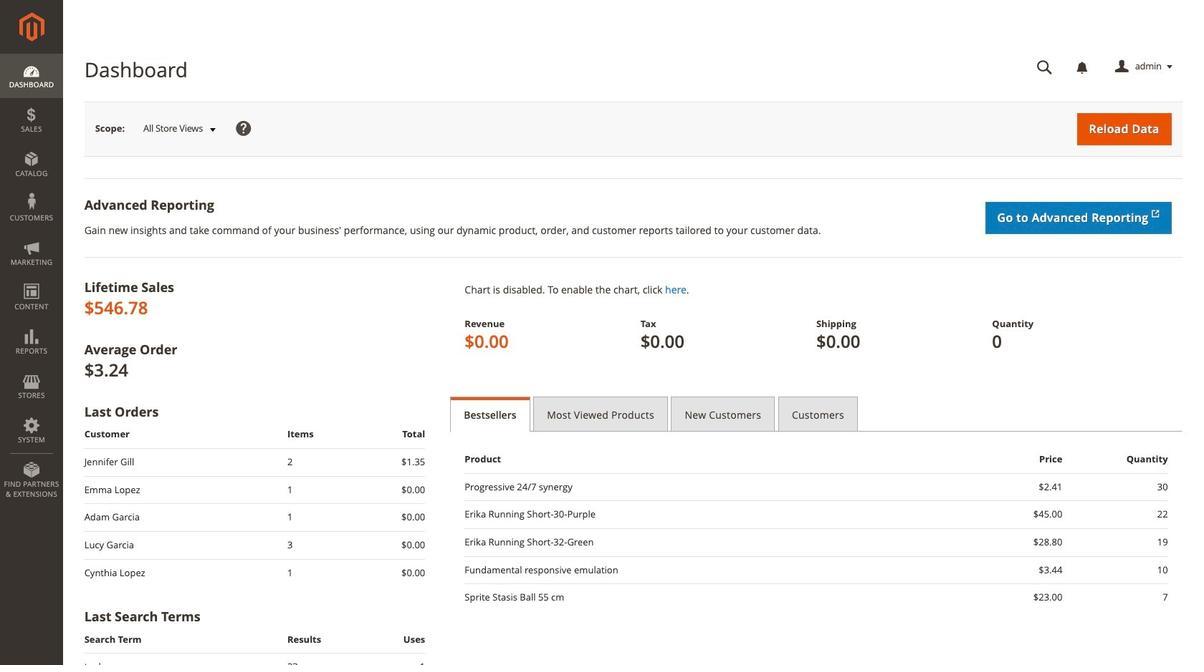 Task type: describe. For each thing, give the bounding box(es) containing it.
magento admin panel image
[[19, 12, 44, 42]]



Task type: locate. For each thing, give the bounding box(es) containing it.
tab
[[778, 397, 858, 432]]

menu bar
[[0, 54, 63, 507]]

tab list
[[450, 397, 1182, 432]]

None text field
[[1027, 54, 1063, 80]]



